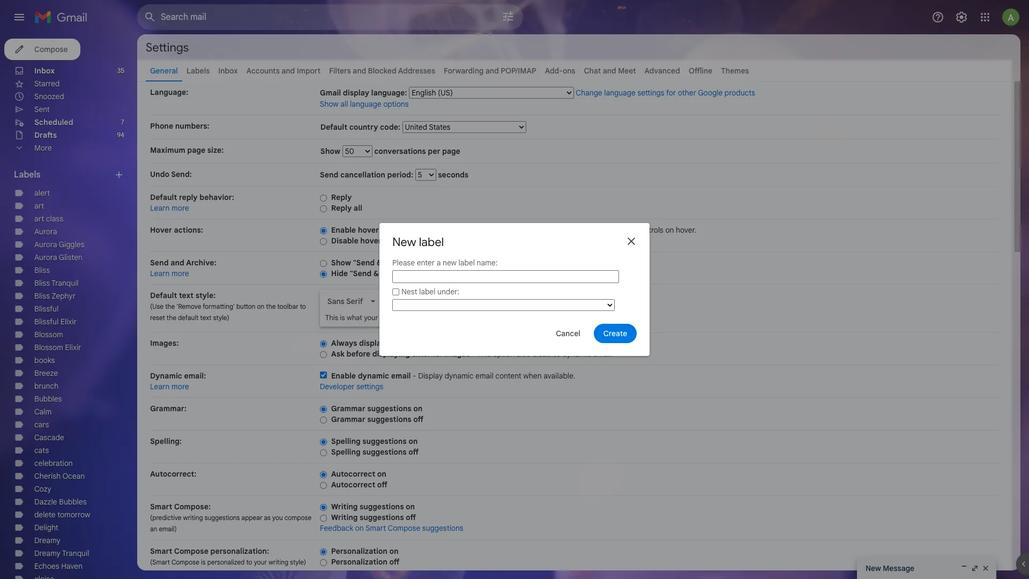 Task type: describe. For each thing, give the bounding box(es) containing it.
suggestions for grammar suggestions on
[[368, 404, 412, 414]]

0 vertical spatial images
[[420, 338, 446, 348]]

and right read,
[[595, 225, 608, 235]]

3 aurora from the top
[[34, 253, 57, 262]]

advanced search options image
[[498, 6, 519, 27]]

reply for show "send & archive" button in reply
[[452, 258, 471, 268]]

(smart
[[150, 558, 170, 566]]

suggestions inside smart compose: (predictive writing suggestions appear as you compose an email)
[[205, 514, 240, 522]]

general
[[150, 66, 178, 76]]

breeze link
[[34, 369, 58, 378]]

grammar suggestions off
[[331, 415, 424, 424]]

cancel button
[[547, 324, 590, 343]]

import
[[297, 66, 321, 76]]

2 horizontal spatial text
[[398, 313, 410, 322]]

what
[[347, 313, 363, 322]]

default for default text style: (use the 'remove formatting' button on the toolbar to reset the default text style)
[[150, 291, 177, 300]]

bubbles link
[[34, 394, 62, 404]]

0 vertical spatial bubbles
[[34, 394, 62, 404]]

blossom elixir link
[[34, 343, 81, 352]]

language:
[[372, 88, 407, 98]]

2 inbox link from the left
[[218, 66, 238, 76]]

0 vertical spatial elixir
[[60, 317, 77, 327]]

default text style: (use the 'remove formatting' button on the toolbar to reset the default text style)
[[150, 291, 306, 322]]

1 vertical spatial images
[[444, 349, 470, 359]]

new label alert dialog
[[380, 223, 650, 356]]

default reply behavior: learn more
[[150, 193, 234, 213]]

spelling for spelling suggestions off
[[331, 447, 361, 457]]

suggestions for spelling suggestions on
[[363, 437, 407, 446]]

labels for labels heading
[[14, 170, 41, 180]]

calm
[[34, 407, 52, 417]]

on down spelling suggestions off in the left bottom of the page
[[378, 469, 387, 479]]

starred link
[[34, 79, 60, 89]]

default for default country code:
[[321, 122, 348, 132]]

Autocorrect off radio
[[320, 482, 327, 490]]

2 bliss from the top
[[34, 278, 50, 288]]

0 horizontal spatial dynamic
[[358, 371, 390, 381]]

Ask before displaying external images radio
[[320, 351, 327, 359]]

2 blissful from the top
[[34, 317, 59, 327]]

the right (use
[[165, 303, 175, 311]]

off up the writing suggestions on
[[378, 480, 388, 490]]

bliss link
[[34, 266, 50, 275]]

0 vertical spatial settings
[[638, 88, 665, 98]]

formatting'
[[203, 303, 235, 311]]

more for reply
[[172, 203, 189, 213]]

read,
[[576, 225, 593, 235]]

celebration link
[[34, 459, 73, 468]]

you
[[272, 514, 283, 522]]

1 blissful from the top
[[34, 304, 59, 314]]

0 horizontal spatial text
[[179, 291, 194, 300]]

developer settings link
[[320, 382, 384, 392]]

gain
[[442, 225, 457, 235]]

style:
[[196, 291, 216, 300]]

94
[[117, 131, 124, 139]]

1 bliss from the top
[[34, 266, 50, 275]]

breeze
[[34, 369, 58, 378]]

1 horizontal spatial page
[[442, 146, 461, 156]]

actions:
[[174, 225, 203, 235]]

calm link
[[34, 407, 52, 417]]

display
[[418, 371, 443, 381]]

0 vertical spatial is
[[340, 313, 345, 322]]

compose right (smart at the bottom left of page
[[172, 558, 200, 566]]

accounts and import link
[[247, 66, 321, 76]]

labels navigation
[[0, 34, 137, 579]]

appear
[[242, 514, 263, 522]]

scheduled
[[34, 117, 73, 127]]

add-
[[545, 66, 563, 76]]

2 email from the left
[[476, 371, 494, 381]]

blissful link
[[34, 304, 59, 314]]

all for reply
[[354, 203, 363, 213]]

Spelling suggestions on radio
[[320, 438, 327, 446]]

suggestions for writing suggestions off
[[360, 513, 404, 522]]

reply all
[[331, 203, 363, 213]]

and for archive:
[[171, 258, 185, 268]]

compose down writing suggestions off
[[388, 524, 421, 533]]

change language settings for other google products link
[[576, 88, 756, 98]]

1 aurora from the top
[[34, 227, 57, 237]]

3 bliss from the top
[[34, 291, 50, 301]]

autocorrect off
[[331, 480, 388, 490]]

1 blossom from the top
[[34, 330, 63, 340]]

to inside the smart compose personalization: (smart compose is personalized to your writing style)
[[246, 558, 252, 566]]

hover for enable
[[358, 225, 379, 235]]

displaying
[[373, 349, 410, 359]]

send for send cancellation period:
[[320, 170, 339, 180]]

Personalization on radio
[[320, 548, 327, 556]]

autocorrect for autocorrect on
[[331, 469, 376, 479]]

suggestions for spelling suggestions off
[[363, 447, 407, 457]]

delete
[[34, 510, 56, 520]]

cancellation
[[341, 170, 386, 180]]

conversations
[[375, 146, 426, 156]]

send:
[[171, 170, 192, 179]]

the left toolbar
[[266, 303, 276, 311]]

cascade link
[[34, 433, 64, 443]]

new label heading
[[393, 235, 444, 249]]

on up feedback on smart compose suggestions link
[[406, 502, 415, 512]]

and for pop/imap
[[486, 66, 499, 76]]

undo send:
[[150, 170, 192, 179]]

nest
[[402, 287, 418, 297]]

chat and meet
[[584, 66, 636, 76]]

more
[[34, 143, 52, 153]]

Spelling suggestions off radio
[[320, 449, 327, 457]]

accounts and import
[[247, 66, 321, 76]]

dazzle bubbles link
[[34, 497, 87, 507]]

show "send & archive" button in reply
[[331, 258, 471, 268]]

maximum page size:
[[150, 145, 224, 155]]

learn more link for dynamic
[[150, 382, 189, 392]]

delete tomorrow link
[[34, 510, 90, 520]]

0 vertical spatial -
[[472, 349, 476, 359]]

2 aurora from the top
[[34, 240, 57, 249]]

mark
[[547, 225, 564, 235]]

this is what your body text will look like.
[[325, 313, 451, 322]]

art class link
[[34, 214, 63, 224]]

the right reset
[[167, 314, 176, 322]]

to inside 'default text style: (use the 'remove formatting' button on the toolbar to reset the default text style)'
[[300, 303, 306, 311]]

dreamy link
[[34, 536, 61, 546]]

& for hide
[[374, 269, 379, 278]]

giggles
[[59, 240, 85, 249]]

accounts
[[247, 66, 280, 76]]

2 horizontal spatial dynamic
[[563, 349, 592, 359]]

autocorrect on
[[331, 469, 387, 479]]

delete,
[[522, 225, 545, 235]]

and for import
[[282, 66, 295, 76]]

personalization on
[[331, 547, 399, 556]]

Personalization off radio
[[320, 559, 327, 567]]

add-ons link
[[545, 66, 576, 76]]

0 vertical spatial tranquil
[[51, 278, 79, 288]]

period:
[[388, 170, 414, 180]]

on down feedback on smart compose suggestions link
[[390, 547, 399, 556]]

all for show
[[341, 99, 348, 109]]

cancel
[[556, 329, 581, 338]]

phone
[[150, 121, 173, 131]]

1 dreamy from the top
[[34, 536, 61, 546]]

on down display
[[414, 404, 423, 414]]

hide "send & archive" button in reply
[[331, 269, 468, 278]]

celebration
[[34, 459, 73, 468]]

will
[[412, 313, 422, 322]]

on down writing suggestions off
[[355, 524, 364, 533]]

Reply radio
[[320, 194, 327, 202]]

0 vertical spatial as
[[566, 225, 574, 235]]

content
[[496, 371, 522, 381]]

0 vertical spatial to
[[485, 225, 492, 235]]

learn more link for default
[[150, 203, 189, 213]]

1 horizontal spatial text
[[200, 314, 212, 322]]

personalization:
[[211, 547, 269, 556]]

Grammar suggestions off radio
[[320, 416, 327, 424]]

label for nest label under:
[[419, 287, 436, 297]]

1 horizontal spatial your
[[364, 313, 378, 322]]

size:
[[207, 145, 224, 155]]

settings inside enable dynamic email - display dynamic email content when available. developer settings
[[357, 382, 384, 392]]

1 vertical spatial label
[[459, 258, 475, 268]]

archive" for show
[[384, 258, 416, 268]]

grammar suggestions on
[[331, 404, 423, 414]]

remove formatting ‪(⌘\)‬ image
[[434, 296, 445, 307]]

enable dynamic email - display dynamic email content when available. developer settings
[[320, 371, 576, 392]]

compose:
[[174, 502, 211, 512]]

aurora link
[[34, 227, 57, 237]]

blossom link
[[34, 330, 63, 340]]

1 vertical spatial tranquil
[[62, 549, 89, 558]]

display for always
[[359, 338, 386, 348]]

products
[[725, 88, 756, 98]]

cars link
[[34, 420, 49, 430]]

spelling:
[[150, 437, 182, 446]]

"send for show
[[353, 258, 375, 268]]

enable hover actions
[[331, 225, 408, 235]]

haven
[[61, 562, 83, 571]]

gmail display language:
[[320, 88, 407, 98]]

1 horizontal spatial language
[[605, 88, 636, 98]]

off down personalization on
[[390, 557, 400, 567]]

ons
[[563, 66, 576, 76]]

images:
[[150, 338, 179, 348]]

compose button
[[4, 39, 81, 60]]

cherish
[[34, 471, 61, 481]]

1 inbox link from the left
[[34, 66, 55, 76]]



Task type: locate. For each thing, give the bounding box(es) containing it.
style) inside 'default text style: (use the 'remove formatting' button on the toolbar to reset the default text style)'
[[213, 314, 229, 322]]

on left hover.
[[666, 225, 674, 235]]

hover
[[150, 225, 172, 235]]

snooze
[[610, 225, 635, 235]]

more inside default reply behavior: learn more
[[172, 203, 189, 213]]

button
[[417, 258, 442, 268], [414, 269, 438, 278], [237, 303, 256, 311]]

0 horizontal spatial as
[[264, 514, 271, 522]]

2 reply from the top
[[331, 203, 352, 213]]

settings
[[638, 88, 665, 98], [357, 382, 384, 392]]

1 more from the top
[[172, 203, 189, 213]]

controls
[[636, 225, 664, 235]]

blossom down blossom link
[[34, 343, 63, 352]]

as left you
[[264, 514, 271, 522]]

forwarding and pop/imap link
[[444, 66, 537, 76]]

1 learn more link from the top
[[150, 203, 189, 213]]

reply
[[179, 193, 198, 202], [452, 258, 471, 268], [449, 269, 468, 278]]

learn for default reply behavior: learn more
[[150, 203, 170, 213]]

in right a
[[443, 258, 450, 268]]

archive" up hide "send & archive" button in reply
[[384, 258, 416, 268]]

grammar:
[[150, 404, 187, 414]]

2 autocorrect from the top
[[331, 480, 376, 490]]

page left "size:"
[[187, 145, 206, 155]]

reply for hide "send & archive" button in reply
[[449, 269, 468, 278]]

&
[[377, 258, 383, 268], [374, 269, 379, 278]]

0 vertical spatial external
[[388, 338, 418, 348]]

Please enter a new label name: field
[[393, 270, 620, 283]]

autocorrect
[[331, 469, 376, 479], [331, 480, 376, 490]]

drafts
[[34, 130, 57, 140]]

change language settings for other google products
[[576, 88, 756, 98]]

behavior:
[[200, 193, 234, 202]]

text down "formatting'"
[[200, 314, 212, 322]]

inbox right labels link
[[218, 66, 238, 76]]

1 vertical spatial spelling
[[331, 447, 361, 457]]

0 vertical spatial style)
[[213, 314, 229, 322]]

off for grammar suggestions on
[[414, 415, 424, 424]]

learn down "dynamic"
[[150, 382, 170, 392]]

0 vertical spatial writing
[[331, 502, 358, 512]]

images up enable dynamic email - display dynamic email content when available. developer settings
[[444, 349, 470, 359]]

cats
[[34, 446, 49, 455]]

on up spelling suggestions off in the left bottom of the page
[[409, 437, 418, 446]]

writing suggestions on
[[331, 502, 415, 512]]

send inside send and archive: learn more
[[150, 258, 169, 268]]

bliss up bliss tranquil link
[[34, 266, 50, 275]]

more inside send and archive: learn more
[[172, 269, 189, 278]]

0 horizontal spatial -
[[413, 371, 417, 381]]

ask before displaying external images - this option also disables dynamic email.
[[331, 349, 614, 359]]

1 vertical spatial send
[[150, 258, 169, 268]]

main menu image
[[13, 11, 26, 24]]

0 vertical spatial learn
[[150, 203, 170, 213]]

0 vertical spatial dreamy
[[34, 536, 61, 546]]

this left what at bottom left
[[325, 313, 338, 322]]

books
[[34, 356, 55, 365]]

inbox inside labels navigation
[[34, 66, 55, 76]]

1 horizontal spatial is
[[340, 313, 345, 322]]

writing down compose:
[[183, 514, 203, 522]]

your right what at bottom left
[[364, 313, 378, 322]]

1 email from the left
[[391, 371, 411, 381]]

1 horizontal spatial this
[[477, 349, 491, 359]]

autocorrect:
[[150, 469, 197, 479]]

on left toolbar
[[257, 303, 265, 311]]

in down "please enter a new label name:"
[[440, 269, 447, 278]]

scheduled link
[[34, 117, 73, 127]]

1 vertical spatial enable
[[331, 371, 356, 381]]

'remove
[[177, 303, 201, 311]]

always display external images
[[331, 338, 446, 348]]

0 vertical spatial learn more link
[[150, 203, 189, 213]]

labels up 'alert'
[[14, 170, 41, 180]]

1 grammar from the top
[[331, 404, 366, 414]]

Autocorrect on radio
[[320, 471, 327, 479]]

2 vertical spatial label
[[419, 287, 436, 297]]

0 horizontal spatial page
[[187, 145, 206, 155]]

enable up developer
[[331, 371, 356, 381]]

1 inbox from the left
[[34, 66, 55, 76]]

1 vertical spatial elixir
[[65, 343, 81, 352]]

off for spelling suggestions on
[[409, 447, 419, 457]]

compose
[[285, 514, 312, 522]]

smart down writing suggestions off
[[366, 524, 386, 533]]

more for and
[[172, 269, 189, 278]]

style) inside the smart compose personalization: (smart compose is personalized to your writing style)
[[290, 558, 306, 566]]

search mail image
[[141, 8, 160, 27]]

disable hover actions
[[331, 236, 411, 246]]

toolbar
[[278, 303, 299, 311]]

like.
[[439, 313, 451, 322]]

Grammar suggestions on radio
[[320, 405, 327, 413]]

0 vertical spatial send
[[320, 170, 339, 180]]

phone numbers:
[[150, 121, 210, 131]]

send for send and archive: learn more
[[150, 258, 169, 268]]

0 vertical spatial aurora
[[34, 227, 57, 237]]

0 vertical spatial button
[[417, 258, 442, 268]]

actions for enable hover actions
[[381, 225, 408, 235]]

display up before
[[359, 338, 386, 348]]

1 vertical spatial show
[[321, 146, 343, 156]]

default inside 'default text style: (use the 'remove formatting' button on the toolbar to reset the default text style)'
[[150, 291, 177, 300]]

1 horizontal spatial -
[[472, 349, 476, 359]]

0 horizontal spatial writing
[[183, 514, 203, 522]]

images down the look
[[420, 338, 446, 348]]

1 horizontal spatial settings
[[638, 88, 665, 98]]

2 inbox from the left
[[218, 66, 238, 76]]

3 more from the top
[[172, 382, 189, 392]]

Enable hover actions radio
[[320, 227, 327, 235]]

your inside the smart compose personalization: (smart compose is personalized to your writing style)
[[254, 558, 267, 566]]

button right "formatting'"
[[237, 303, 256, 311]]

grammar down the developer settings link
[[331, 404, 366, 414]]

personalization for personalization on
[[331, 547, 388, 556]]

to right toolbar
[[300, 303, 306, 311]]

- inside enable dynamic email - display dynamic email content when available. developer settings
[[413, 371, 417, 381]]

writing inside smart compose: (predictive writing suggestions appear as you compose an email)
[[183, 514, 203, 522]]

2 vertical spatial default
[[150, 291, 177, 300]]

personalized
[[207, 558, 245, 566]]

elixir
[[60, 317, 77, 327], [65, 343, 81, 352]]

Disable hover actions radio
[[320, 238, 327, 246]]

0 horizontal spatial inbox link
[[34, 66, 55, 76]]

on inside 'default text style: (use the 'remove formatting' button on the toolbar to reset the default text style)'
[[257, 303, 265, 311]]

Show "Send & Archive" button in reply radio
[[320, 260, 327, 268]]

snoozed link
[[34, 92, 64, 101]]

off for writing suggestions on
[[406, 513, 416, 522]]

spelling right spelling suggestions off 'option'
[[331, 447, 361, 457]]

1 vertical spatial actions
[[384, 236, 411, 246]]

2 more from the top
[[172, 269, 189, 278]]

0 horizontal spatial your
[[254, 558, 267, 566]]

1 horizontal spatial dynamic
[[445, 371, 474, 381]]

1 vertical spatial archive"
[[381, 269, 412, 278]]

0 vertical spatial personalization
[[331, 547, 388, 556]]

hover up disable hover actions
[[358, 225, 379, 235]]

1 learn from the top
[[150, 203, 170, 213]]

hover
[[358, 225, 379, 235], [361, 236, 382, 246]]

labels inside labels navigation
[[14, 170, 41, 180]]

on
[[666, 225, 674, 235], [257, 303, 265, 311], [414, 404, 423, 414], [409, 437, 418, 446], [378, 469, 387, 479], [406, 502, 415, 512], [355, 524, 364, 533], [390, 547, 399, 556]]

& up hide "send & archive" button in reply
[[377, 258, 383, 268]]

smart for smart compose:
[[150, 502, 172, 512]]

smart up (predictive
[[150, 502, 172, 512]]

2 learn from the top
[[150, 269, 170, 278]]

to right access
[[485, 225, 492, 235]]

smart compose personalization: (smart compose is personalized to your writing style)
[[150, 547, 306, 566]]

send down hover
[[150, 258, 169, 268]]

1 horizontal spatial send
[[320, 170, 339, 180]]

1 vertical spatial display
[[359, 338, 386, 348]]

as inside smart compose: (predictive writing suggestions appear as you compose an email)
[[264, 514, 271, 522]]

reply up the reply all
[[331, 193, 352, 202]]

please
[[393, 258, 415, 268]]

2 vertical spatial learn more link
[[150, 382, 189, 392]]

writing inside the smart compose personalization: (smart compose is personalized to your writing style)
[[269, 558, 289, 566]]

sent link
[[34, 105, 50, 114]]

and for meet
[[603, 66, 617, 76]]

bliss up the blissful link
[[34, 291, 50, 301]]

themes
[[722, 66, 750, 76]]

reset
[[150, 314, 165, 322]]

default
[[178, 314, 199, 322]]

None search field
[[137, 4, 524, 30]]

1 horizontal spatial inbox link
[[218, 66, 238, 76]]

inbox up starred
[[34, 66, 55, 76]]

as right mark
[[566, 225, 574, 235]]

settings image
[[956, 11, 969, 24]]

1 vertical spatial is
[[201, 558, 206, 566]]

2 vertical spatial more
[[172, 382, 189, 392]]

1 vertical spatial learn more link
[[150, 269, 189, 278]]

1 vertical spatial external
[[412, 349, 442, 359]]

1 vertical spatial autocorrect
[[331, 480, 376, 490]]

1 vertical spatial &
[[374, 269, 379, 278]]

& down the 'show "send & archive" button in reply'
[[374, 269, 379, 278]]

blissful down bliss zephyr link
[[34, 304, 59, 314]]

tranquil up haven
[[62, 549, 89, 558]]

button down enter
[[414, 269, 438, 278]]

spelling for spelling suggestions on
[[331, 437, 361, 446]]

all
[[341, 99, 348, 109], [354, 203, 363, 213]]

cherish ocean link
[[34, 471, 85, 481]]

2 grammar from the top
[[331, 415, 366, 424]]

all up enable hover actions
[[354, 203, 363, 213]]

display for gmail
[[343, 88, 370, 98]]

0 vertical spatial hover
[[358, 225, 379, 235]]

learn more link up the hover actions:
[[150, 203, 189, 213]]

language:
[[150, 87, 188, 97]]

2 art from the top
[[34, 214, 44, 224]]

show for show all language options
[[320, 99, 339, 109]]

show for show
[[321, 146, 343, 156]]

2 vertical spatial aurora
[[34, 253, 57, 262]]

0 vertical spatial show
[[320, 99, 339, 109]]

2 horizontal spatial to
[[485, 225, 492, 235]]

cats link
[[34, 446, 49, 455]]

"send
[[353, 258, 375, 268], [350, 269, 372, 278]]

0 vertical spatial archive"
[[384, 258, 416, 268]]

is left the 'personalized'
[[201, 558, 206, 566]]

smart inside the smart compose personalization: (smart compose is personalized to your writing style)
[[150, 547, 172, 556]]

bubbles up tomorrow
[[59, 497, 87, 507]]

1 art from the top
[[34, 201, 44, 211]]

spelling right spelling suggestions on radio
[[331, 437, 361, 446]]

settings left the for
[[638, 88, 665, 98]]

external up the displaying at the bottom of page
[[388, 338, 418, 348]]

labels heading
[[14, 170, 114, 180]]

personalization down personalization on
[[331, 557, 388, 567]]

Writing suggestions on radio
[[320, 504, 327, 512]]

2 dreamy from the top
[[34, 549, 61, 558]]

this
[[325, 313, 338, 322], [477, 349, 491, 359]]

filters and blocked addresses
[[329, 66, 436, 76]]

style)
[[213, 314, 229, 322], [290, 558, 306, 566]]

1 vertical spatial language
[[350, 99, 382, 109]]

0 horizontal spatial to
[[246, 558, 252, 566]]

dreamy down delight link
[[34, 536, 61, 546]]

1 vertical spatial this
[[477, 349, 491, 359]]

archive" for hide
[[381, 269, 412, 278]]

learn inside send and archive: learn more
[[150, 269, 170, 278]]

inbox link right labels link
[[218, 66, 238, 76]]

writing
[[331, 502, 358, 512], [331, 513, 358, 522]]

show up hide
[[331, 258, 351, 268]]

labels for labels link
[[187, 66, 210, 76]]

default for default reply behavior: learn more
[[150, 193, 177, 202]]

3 learn from the top
[[150, 382, 170, 392]]

bubbles down brunch link
[[34, 394, 62, 404]]

1 vertical spatial hover
[[361, 236, 382, 246]]

0 vertical spatial all
[[341, 99, 348, 109]]

1 reply from the top
[[331, 193, 352, 202]]

labels right the general
[[187, 66, 210, 76]]

dynamic email: learn more
[[150, 371, 206, 392]]

"send for hide
[[350, 269, 372, 278]]

and left pop/imap
[[486, 66, 499, 76]]

1 vertical spatial as
[[264, 514, 271, 522]]

send and archive: learn more
[[150, 258, 217, 278]]

sent
[[34, 105, 50, 114]]

autocorrect for autocorrect off
[[331, 480, 376, 490]]

quickly
[[415, 225, 440, 235]]

0 vertical spatial spelling
[[331, 437, 361, 446]]

also
[[517, 349, 531, 359]]

brunch link
[[34, 381, 59, 391]]

echoes haven link
[[34, 562, 83, 571]]

compose inside button
[[34, 45, 68, 54]]

2 writing from the top
[[331, 513, 358, 522]]

access
[[459, 225, 483, 235]]

personalization for personalization off
[[331, 557, 388, 567]]

aurora up bliss link
[[34, 253, 57, 262]]

compose up starred
[[34, 45, 68, 54]]

style) left the personalization off option at the bottom left of the page
[[290, 558, 306, 566]]

(predictive
[[150, 514, 182, 522]]

tomorrow
[[57, 510, 90, 520]]

learn inside "dynamic email: learn more"
[[150, 382, 170, 392]]

None checkbox
[[320, 372, 327, 379]]

learn more link down archive: at the top left
[[150, 269, 189, 278]]

1 vertical spatial reply
[[331, 203, 352, 213]]

enable for hover
[[331, 225, 356, 235]]

style) down "formatting'"
[[213, 314, 229, 322]]

and
[[282, 66, 295, 76], [353, 66, 366, 76], [486, 66, 499, 76], [603, 66, 617, 76], [595, 225, 608, 235], [171, 258, 185, 268]]

default
[[321, 122, 348, 132], [150, 193, 177, 202], [150, 291, 177, 300]]

learn inside default reply behavior: learn more
[[150, 203, 170, 213]]

hover for disable
[[361, 236, 382, 246]]

personalization up personalization off
[[331, 547, 388, 556]]

reply down send:
[[179, 193, 198, 202]]

reply right reply all radio at the left of the page
[[331, 203, 352, 213]]

0 vertical spatial labels
[[187, 66, 210, 76]]

themes link
[[722, 66, 750, 76]]

default country code:
[[321, 122, 403, 132]]

filters and blocked addresses link
[[329, 66, 436, 76]]

books link
[[34, 356, 55, 365]]

0 horizontal spatial email
[[391, 371, 411, 381]]

settings up the grammar suggestions on
[[357, 382, 384, 392]]

archive" down the 'show "send & archive" button in reply'
[[381, 269, 412, 278]]

actions for disable hover actions
[[384, 236, 411, 246]]

0 vertical spatial blossom
[[34, 330, 63, 340]]

1 horizontal spatial style)
[[290, 558, 306, 566]]

2 personalization from the top
[[331, 557, 388, 567]]

& for show
[[377, 258, 383, 268]]

2 blossom from the top
[[34, 343, 63, 352]]

send up reply 'radio'
[[320, 170, 339, 180]]

and for blocked
[[353, 66, 366, 76]]

1 vertical spatial bubbles
[[59, 497, 87, 507]]

0 vertical spatial writing
[[183, 514, 203, 522]]

1 spelling from the top
[[331, 437, 361, 446]]

0 vertical spatial in
[[443, 258, 450, 268]]

learn for send and archive: learn more
[[150, 269, 170, 278]]

suggestions for grammar suggestions off
[[368, 415, 412, 424]]

0 horizontal spatial this
[[325, 313, 338, 322]]

3 learn more link from the top
[[150, 382, 189, 392]]

button for hide "send & archive" button in reply
[[414, 269, 438, 278]]

cascade
[[34, 433, 64, 443]]

1 vertical spatial dreamy
[[34, 549, 61, 558]]

1 horizontal spatial all
[[354, 203, 363, 213]]

1 vertical spatial -
[[413, 371, 417, 381]]

alert
[[34, 188, 50, 198]]

more inside "dynamic email: learn more"
[[172, 382, 189, 392]]

2 vertical spatial learn
[[150, 382, 170, 392]]

delight link
[[34, 523, 58, 533]]

grammar for grammar suggestions on
[[331, 404, 366, 414]]

0 vertical spatial your
[[364, 313, 378, 322]]

email)
[[159, 525, 177, 533]]

learn more link for send
[[150, 269, 189, 278]]

in for show "send & archive" button in reply
[[443, 258, 450, 268]]

0 vertical spatial language
[[605, 88, 636, 98]]

-
[[472, 349, 476, 359], [413, 371, 417, 381]]

default left 'country'
[[321, 122, 348, 132]]

0 vertical spatial label
[[419, 235, 444, 249]]

button for show "send & archive" button in reply
[[417, 258, 442, 268]]

1 vertical spatial settings
[[357, 382, 384, 392]]

grammar for grammar suggestions off
[[331, 415, 366, 424]]

learn more link down "dynamic"
[[150, 382, 189, 392]]

off down 'spelling suggestions on' on the bottom of the page
[[409, 447, 419, 457]]

Hide "Send & Archive" button in reply radio
[[320, 270, 327, 278]]

dreamy tranquil link
[[34, 549, 89, 558]]

smart up (smart at the bottom left of page
[[150, 547, 172, 556]]

elixir up blossom link
[[60, 317, 77, 327]]

1 horizontal spatial email
[[476, 371, 494, 381]]

default down undo
[[150, 193, 177, 202]]

show for show "send & archive" button in reply
[[331, 258, 351, 268]]

2 vertical spatial show
[[331, 258, 351, 268]]

please enter a new label name:
[[393, 258, 498, 268]]

off up feedback on smart compose suggestions link
[[406, 513, 416, 522]]

2 spelling from the top
[[331, 447, 361, 457]]

show down "gmail"
[[320, 99, 339, 109]]

hover actions:
[[150, 225, 203, 235]]

compose down email)
[[174, 547, 209, 556]]

in for hide "send & archive" button in reply
[[440, 269, 447, 278]]

page right per at the left top
[[442, 146, 461, 156]]

1 vertical spatial writing
[[331, 513, 358, 522]]

1 horizontal spatial to
[[300, 303, 306, 311]]

feedback on smart compose suggestions
[[320, 524, 464, 533]]

show down default country code:
[[321, 146, 343, 156]]

smart for smart compose personalization:
[[150, 547, 172, 556]]

2 enable from the top
[[331, 371, 356, 381]]

0 vertical spatial more
[[172, 203, 189, 213]]

Writing suggestions off radio
[[320, 514, 327, 522]]

1 vertical spatial more
[[172, 269, 189, 278]]

autocorrect down the autocorrect on
[[331, 480, 376, 490]]

Reply all radio
[[320, 205, 327, 213]]

grammar right grammar suggestions off radio
[[331, 415, 366, 424]]

blissful down the blissful link
[[34, 317, 59, 327]]

label right nest
[[419, 287, 436, 297]]

actions up disable hover actions
[[381, 225, 408, 235]]

0 vertical spatial &
[[377, 258, 383, 268]]

email left content
[[476, 371, 494, 381]]

writing suggestions off
[[331, 513, 416, 522]]

0 vertical spatial blissful
[[34, 304, 59, 314]]

external
[[388, 338, 418, 348], [412, 349, 442, 359]]

2 vertical spatial smart
[[150, 547, 172, 556]]

enable for dynamic
[[331, 371, 356, 381]]

1 vertical spatial your
[[254, 558, 267, 566]]

dynamic down cancel button
[[563, 349, 592, 359]]

your down personalization:
[[254, 558, 267, 566]]

code:
[[380, 122, 401, 132]]

smart inside smart compose: (predictive writing suggestions appear as you compose an email)
[[150, 502, 172, 512]]

reply for reply
[[331, 193, 352, 202]]

delight
[[34, 523, 58, 533]]

1 horizontal spatial labels
[[187, 66, 210, 76]]

writing for writing suggestions on
[[331, 502, 358, 512]]

0 vertical spatial bliss
[[34, 266, 50, 275]]

- left display
[[413, 371, 417, 381]]

aurora glisten link
[[34, 253, 82, 262]]

writing for writing suggestions off
[[331, 513, 358, 522]]

art down art link at the left of page
[[34, 214, 44, 224]]

suggestions for writing suggestions on
[[360, 502, 404, 512]]

enable inside enable dynamic email - display dynamic email content when available. developer settings
[[331, 371, 356, 381]]

Always display external images radio
[[320, 340, 327, 348]]

Nest label under: checkbox
[[393, 288, 400, 295]]

reply inside default reply behavior: learn more
[[179, 193, 198, 202]]

echoes
[[34, 562, 59, 571]]

show all language options link
[[320, 99, 409, 109]]

dynamic up the developer settings link
[[358, 371, 390, 381]]

starred
[[34, 79, 60, 89]]

1 personalization from the top
[[331, 547, 388, 556]]

1 enable from the top
[[331, 225, 356, 235]]

label for new label
[[419, 235, 444, 249]]

1 writing from the top
[[331, 502, 358, 512]]

0 vertical spatial art
[[34, 201, 44, 211]]

is inside the smart compose personalization: (smart compose is personalized to your writing style)
[[201, 558, 206, 566]]

1 vertical spatial smart
[[366, 524, 386, 533]]

elixir down blissful elixir "link"
[[65, 343, 81, 352]]

external up display
[[412, 349, 442, 359]]

name:
[[477, 258, 498, 268]]

create
[[604, 329, 628, 338]]

enable
[[331, 225, 356, 235], [331, 371, 356, 381]]

is left what at bottom left
[[340, 313, 345, 322]]

send cancellation period:
[[320, 170, 415, 180]]

hover down enable hover actions
[[361, 236, 382, 246]]

is
[[340, 313, 345, 322], [201, 558, 206, 566]]

and left archive: at the top left
[[171, 258, 185, 268]]

2 learn more link from the top
[[150, 269, 189, 278]]

1 vertical spatial grammar
[[331, 415, 366, 424]]

and inside send and archive: learn more
[[171, 258, 185, 268]]

2 vertical spatial reply
[[449, 269, 468, 278]]

button inside 'default text style: (use the 'remove formatting' button on the toolbar to reset the default text style)'
[[237, 303, 256, 311]]

hide
[[331, 269, 348, 278]]

default inside default reply behavior: learn more
[[150, 193, 177, 202]]

1 vertical spatial blissful
[[34, 317, 59, 327]]

reply for reply all
[[331, 203, 352, 213]]

0 horizontal spatial language
[[350, 99, 382, 109]]

1 vertical spatial learn
[[150, 269, 170, 278]]

1 horizontal spatial inbox
[[218, 66, 238, 76]]

1 autocorrect from the top
[[331, 469, 376, 479]]

email down the displaying at the bottom of page
[[391, 371, 411, 381]]



Task type: vqa. For each thing, say whether or not it's contained in the screenshot.
middle learn
yes



